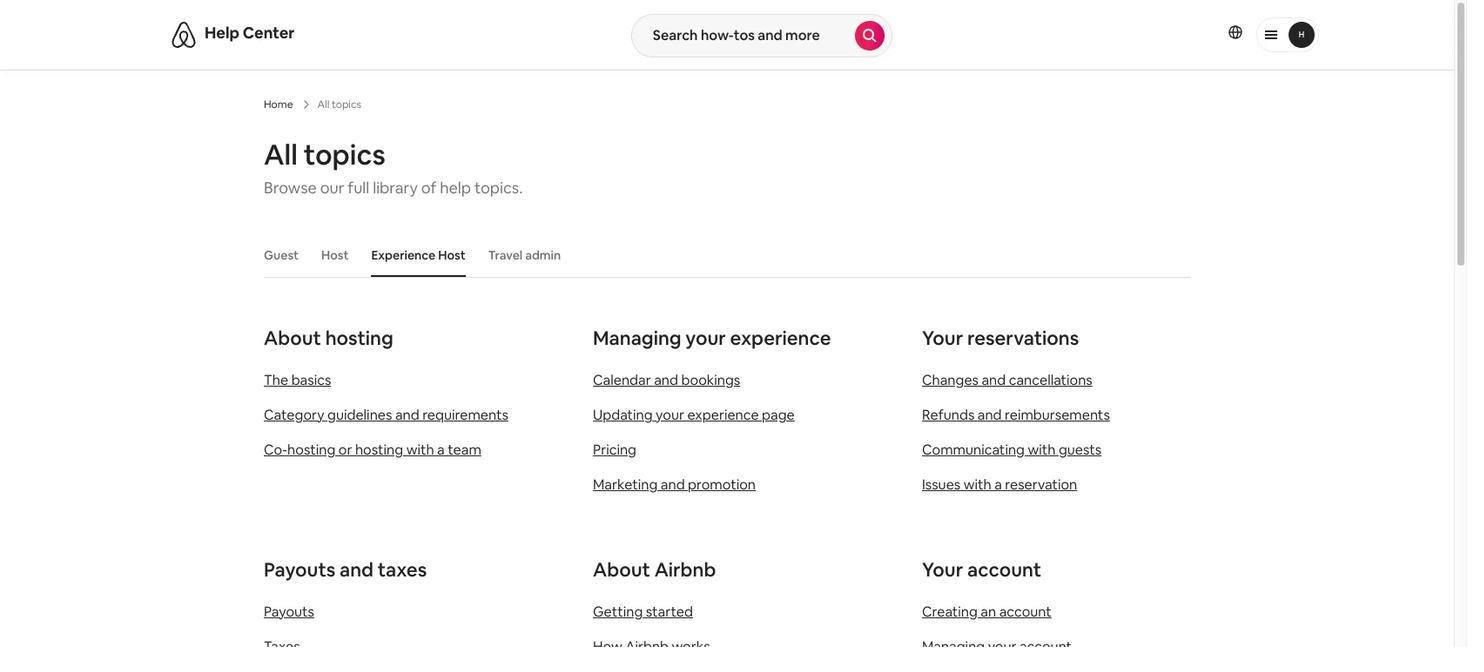 Task type: locate. For each thing, give the bounding box(es) containing it.
admin
[[525, 247, 561, 263]]

1 vertical spatial experience
[[688, 406, 759, 424]]

and for marketing and promotion
[[661, 476, 685, 494]]

and
[[654, 371, 678, 389], [982, 371, 1006, 389], [395, 406, 419, 424], [978, 406, 1002, 424], [661, 476, 685, 494], [340, 557, 374, 582]]

0 vertical spatial your
[[922, 326, 964, 350]]

getting started link
[[593, 603, 693, 621]]

with for issues with a reservation
[[964, 476, 992, 494]]

your reservations
[[922, 326, 1079, 350]]

promotion
[[688, 476, 756, 494]]

2 horizontal spatial with
[[1028, 441, 1056, 459]]

hosting
[[325, 326, 393, 350], [287, 441, 336, 459], [355, 441, 403, 459]]

creating
[[922, 603, 978, 621]]

0 vertical spatial account
[[968, 557, 1042, 582]]

1 horizontal spatial with
[[964, 476, 992, 494]]

about for about airbnb
[[593, 557, 651, 582]]

payouts
[[264, 557, 336, 582], [264, 603, 314, 621]]

with
[[406, 441, 434, 459], [1028, 441, 1056, 459], [964, 476, 992, 494]]

the
[[264, 371, 288, 389]]

full
[[348, 178, 369, 198]]

0 vertical spatial experience
[[730, 326, 831, 350]]

or
[[339, 441, 352, 459]]

changes
[[922, 371, 979, 389]]

1 horizontal spatial a
[[995, 476, 1002, 494]]

host button
[[313, 239, 357, 272]]

category
[[264, 406, 324, 424]]

with down the communicating
[[964, 476, 992, 494]]

topics
[[304, 137, 386, 172]]

2 your from the top
[[922, 557, 964, 582]]

0 horizontal spatial host
[[321, 247, 349, 263]]

bookings
[[681, 371, 740, 389]]

account right an
[[1000, 603, 1052, 621]]

creating an account link
[[922, 603, 1052, 621]]

about up the basics link
[[264, 326, 321, 350]]

updating your experience page
[[593, 406, 795, 424]]

and right marketing
[[661, 476, 685, 494]]

your up bookings
[[686, 326, 726, 350]]

and up refunds and reimbursements link
[[982, 371, 1006, 389]]

home link
[[264, 98, 293, 111]]

experience up page
[[730, 326, 831, 350]]

experience
[[730, 326, 831, 350], [688, 406, 759, 424]]

1 host from the left
[[321, 247, 349, 263]]

and up the communicating
[[978, 406, 1002, 424]]

1 vertical spatial your
[[656, 406, 684, 424]]

host inside button
[[438, 247, 466, 263]]

and left taxes on the left bottom of the page
[[340, 557, 374, 582]]

guidelines
[[328, 406, 392, 424]]

0 horizontal spatial your
[[656, 406, 684, 424]]

calendar and bookings link
[[593, 371, 740, 389]]

hosting for co-
[[287, 441, 336, 459]]

main navigation menu image
[[1289, 22, 1315, 48]]

updating
[[593, 406, 653, 424]]

hosting for about
[[325, 326, 393, 350]]

reimbursements
[[1005, 406, 1110, 424]]

your down calendar and bookings at bottom
[[656, 406, 684, 424]]

calendar and bookings
[[593, 371, 740, 389]]

account
[[968, 557, 1042, 582], [1000, 603, 1052, 621]]

your up changes at the right of page
[[922, 326, 964, 350]]

team
[[448, 441, 481, 459]]

and for changes and cancellations
[[982, 371, 1006, 389]]

with up the "reservation"
[[1028, 441, 1056, 459]]

0 horizontal spatial about
[[264, 326, 321, 350]]

0 vertical spatial about
[[264, 326, 321, 350]]

host right guest button
[[321, 247, 349, 263]]

Search how-tos and more search field
[[632, 15, 855, 57]]

0 vertical spatial payouts
[[264, 557, 336, 582]]

category guidelines and requirements link
[[264, 406, 508, 424]]

0 horizontal spatial a
[[437, 441, 445, 459]]

your for your account
[[922, 557, 964, 582]]

tab list containing guest
[[255, 233, 1191, 277]]

marketing
[[593, 476, 658, 494]]

1 your from the top
[[922, 326, 964, 350]]

1 vertical spatial payouts
[[264, 603, 314, 621]]

host right experience
[[438, 247, 466, 263]]

help
[[205, 23, 239, 43]]

1 horizontal spatial host
[[438, 247, 466, 263]]

category guidelines and requirements
[[264, 406, 508, 424]]

experience host
[[371, 247, 466, 263]]

1 payouts from the top
[[264, 557, 336, 582]]

0 vertical spatial a
[[437, 441, 445, 459]]

co-hosting or hosting with a team link
[[264, 441, 481, 459]]

1 horizontal spatial your
[[686, 326, 726, 350]]

0 vertical spatial your
[[686, 326, 726, 350]]

payouts down payouts and taxes
[[264, 603, 314, 621]]

hosting left 'or'
[[287, 441, 336, 459]]

about hosting
[[264, 326, 393, 350]]

tab list
[[255, 233, 1191, 277]]

experience
[[371, 247, 436, 263]]

and right calendar
[[654, 371, 678, 389]]

taxes
[[378, 557, 427, 582]]

updating your experience page link
[[593, 406, 795, 424]]

2 host from the left
[[438, 247, 466, 263]]

communicating with guests
[[922, 441, 1102, 459]]

the basics
[[264, 371, 331, 389]]

about up getting
[[593, 557, 651, 582]]

experience down bookings
[[688, 406, 759, 424]]

2 payouts from the top
[[264, 603, 314, 621]]

issues with a reservation
[[922, 476, 1078, 494]]

1 horizontal spatial about
[[593, 557, 651, 582]]

your
[[922, 326, 964, 350], [922, 557, 964, 582]]

changes and cancellations link
[[922, 371, 1093, 389]]

calendar
[[593, 371, 651, 389]]

1 vertical spatial about
[[593, 557, 651, 582]]

1 vertical spatial your
[[922, 557, 964, 582]]

issues
[[922, 476, 961, 494]]

a left the team on the left
[[437, 441, 445, 459]]

your
[[686, 326, 726, 350], [656, 406, 684, 424]]

of
[[421, 178, 437, 198]]

help center
[[205, 23, 295, 43]]

0 horizontal spatial with
[[406, 441, 434, 459]]

account up an
[[968, 557, 1042, 582]]

a
[[437, 441, 445, 459], [995, 476, 1002, 494]]

host
[[321, 247, 349, 263], [438, 247, 466, 263]]

experience for managing your experience
[[730, 326, 831, 350]]

hosting up basics
[[325, 326, 393, 350]]

our
[[320, 178, 344, 198]]

with left the team on the left
[[406, 441, 434, 459]]

refunds
[[922, 406, 975, 424]]

a down 'communicating with guests' 'link'
[[995, 476, 1002, 494]]

your up "creating"
[[922, 557, 964, 582]]

about
[[264, 326, 321, 350], [593, 557, 651, 582]]

all topics browse our full library of help topics.
[[264, 137, 523, 198]]

page
[[762, 406, 795, 424]]

travel admin
[[488, 247, 561, 263]]

your account
[[922, 557, 1042, 582]]

payouts up 'payouts' link
[[264, 557, 336, 582]]

managing
[[593, 326, 682, 350]]

topics.
[[475, 178, 523, 198]]

None search field
[[631, 14, 892, 57]]

travel
[[488, 247, 523, 263]]



Task type: describe. For each thing, give the bounding box(es) containing it.
basics
[[291, 371, 331, 389]]

hosting right 'or'
[[355, 441, 403, 459]]

all
[[264, 137, 298, 172]]

and for calendar and bookings
[[654, 371, 678, 389]]

about for about hosting
[[264, 326, 321, 350]]

your for your reservations
[[922, 326, 964, 350]]

refunds and reimbursements
[[922, 406, 1110, 424]]

payouts and taxes
[[264, 557, 427, 582]]

requirements
[[423, 406, 508, 424]]

guest button
[[255, 239, 307, 272]]

marketing and promotion link
[[593, 476, 756, 494]]

travel admin button
[[480, 239, 570, 272]]

airbnb homepage image
[[170, 21, 198, 49]]

help
[[440, 178, 471, 198]]

and for refunds and reimbursements
[[978, 406, 1002, 424]]

payouts for payouts and taxes
[[264, 557, 336, 582]]

experience host button
[[363, 239, 474, 272]]

host inside button
[[321, 247, 349, 263]]

pricing link
[[593, 441, 637, 459]]

co-hosting or hosting with a team
[[264, 441, 481, 459]]

payouts link
[[264, 603, 314, 621]]

cancellations
[[1009, 371, 1093, 389]]

and right guidelines
[[395, 406, 419, 424]]

getting
[[593, 603, 643, 621]]

guests
[[1059, 441, 1102, 459]]

marketing and promotion
[[593, 476, 756, 494]]

issues with a reservation link
[[922, 476, 1078, 494]]

reservations
[[968, 326, 1079, 350]]

home
[[264, 98, 293, 111]]

getting started
[[593, 603, 693, 621]]

managing your experience
[[593, 326, 831, 350]]

communicating with guests link
[[922, 441, 1102, 459]]

pricing
[[593, 441, 637, 459]]

experience for updating your experience page
[[688, 406, 759, 424]]

about airbnb
[[593, 557, 716, 582]]

1 vertical spatial a
[[995, 476, 1002, 494]]

your for managing
[[686, 326, 726, 350]]

browse
[[264, 178, 317, 198]]

refunds and reimbursements link
[[922, 406, 1110, 424]]

the basics link
[[264, 371, 331, 389]]

your for updating
[[656, 406, 684, 424]]

airbnb
[[655, 557, 716, 582]]

library
[[373, 178, 418, 198]]

reservation
[[1005, 476, 1078, 494]]

creating an account
[[922, 603, 1052, 621]]

communicating
[[922, 441, 1025, 459]]

center
[[243, 23, 295, 43]]

1 vertical spatial account
[[1000, 603, 1052, 621]]

an
[[981, 603, 996, 621]]

guest
[[264, 247, 299, 263]]

started
[[646, 603, 693, 621]]

changes and cancellations
[[922, 371, 1093, 389]]

help center link
[[205, 23, 295, 43]]

payouts for payouts
[[264, 603, 314, 621]]

co-
[[264, 441, 288, 459]]

and for payouts and taxes
[[340, 557, 374, 582]]

with for communicating with guests
[[1028, 441, 1056, 459]]



Task type: vqa. For each thing, say whether or not it's contained in the screenshot.
Zoom out "icon"
no



